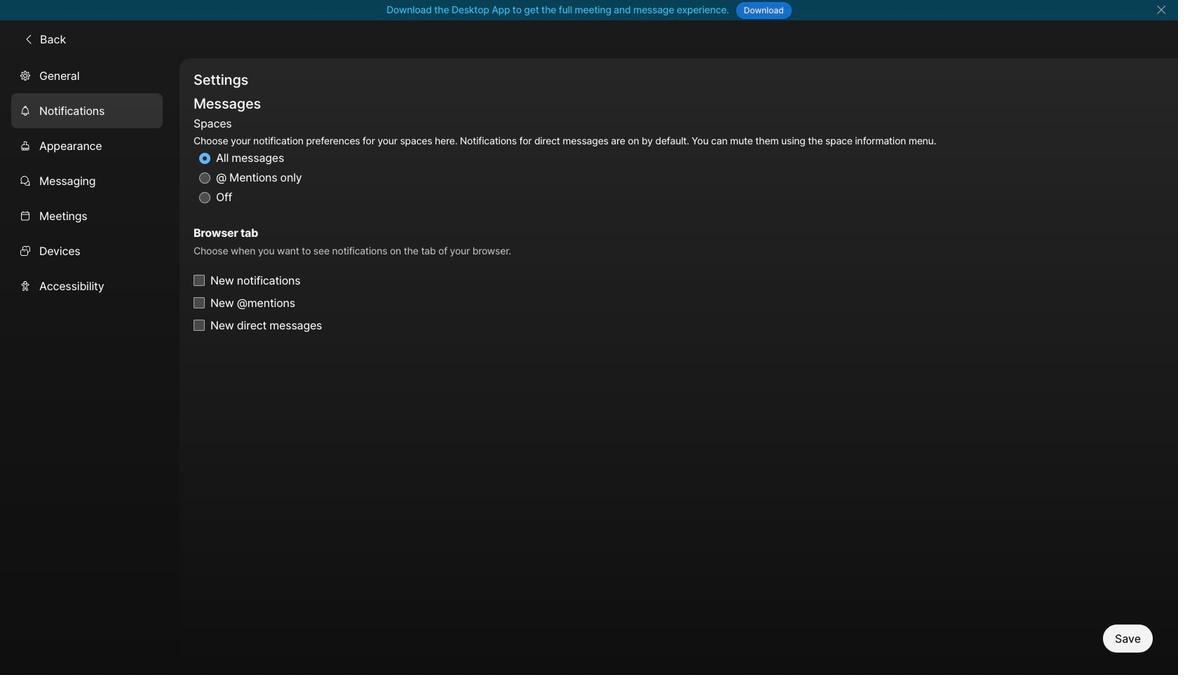 Task type: vqa. For each thing, say whether or not it's contained in the screenshot.
James Peterson, New messages list item
no



Task type: locate. For each thing, give the bounding box(es) containing it.
cancel_16 image
[[1156, 4, 1167, 15]]

All messages radio
[[199, 153, 210, 164]]

notifications tab
[[11, 93, 163, 128]]

meetings tab
[[11, 198, 163, 233]]

accessibility tab
[[11, 268, 163, 304]]

option group
[[194, 114, 937, 208]]

settings navigation
[[0, 58, 180, 675]]

messaging tab
[[11, 163, 163, 198]]



Task type: describe. For each thing, give the bounding box(es) containing it.
@ Mentions only radio
[[199, 173, 210, 184]]

Off radio
[[199, 192, 210, 203]]

appearance tab
[[11, 128, 163, 163]]

general tab
[[11, 58, 163, 93]]

devices tab
[[11, 233, 163, 268]]



